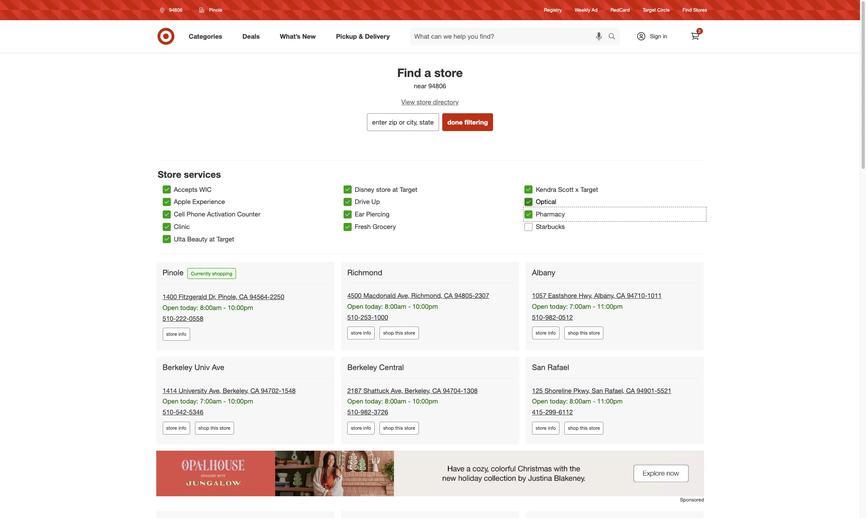 Task type: vqa. For each thing, say whether or not it's contained in the screenshot.


Task type: describe. For each thing, give the bounding box(es) containing it.
94704-
[[443, 386, 464, 395]]

Starbucks checkbox
[[525, 223, 533, 231]]

pinole button
[[194, 3, 228, 17]]

macdonald
[[364, 291, 396, 300]]

ulta
[[174, 235, 186, 243]]

san rafael link
[[533, 363, 571, 372]]

x
[[576, 185, 579, 193]]

94710-
[[627, 291, 648, 300]]

store info link for berkeley univ ave
[[163, 422, 190, 435]]

2187 shattuck ave, berkeley, ca 94704-1308 link
[[348, 386, 478, 395]]

near
[[414, 82, 427, 90]]

rafael
[[548, 363, 570, 372]]

piercing
[[366, 210, 390, 218]]

richmond link
[[348, 268, 384, 277]]

Accepts WIC checkbox
[[163, 185, 171, 194]]

1548
[[282, 386, 296, 395]]

125
[[533, 386, 543, 395]]

11:00pm inside 1057 eastshore hwy, albany, ca 94710-1011 open today: 7:00am - 11:00pm 510-982-0512
[[598, 302, 623, 310]]

deals
[[243, 32, 260, 40]]

store right view
[[417, 98, 432, 106]]

today: for richmond
[[365, 302, 383, 310]]

ca for richmond
[[444, 291, 453, 300]]

filtering
[[465, 118, 488, 126]]

registry
[[545, 7, 562, 13]]

- for berkeley central
[[408, 397, 411, 405]]

510- for berkeley univ ave
[[163, 408, 176, 416]]

weekly
[[575, 7, 591, 13]]

categories
[[189, 32, 222, 40]]

info for richmond
[[363, 330, 371, 336]]

store down '1414 university ave, berkeley, ca 94702-1548 open today: 7:00am - 10:00pm 510-542-5346'
[[220, 425, 231, 431]]

8:00am for pinole
[[200, 304, 222, 312]]

94564-
[[250, 293, 270, 301]]

open for richmond
[[348, 302, 364, 310]]

Ear Piercing checkbox
[[344, 210, 352, 218]]

7:00am for albany
[[570, 302, 592, 310]]

search
[[605, 33, 624, 41]]

Disney store at Target checkbox
[[344, 185, 352, 194]]

Optical checkbox
[[525, 198, 533, 206]]

sign
[[651, 33, 662, 40]]

253-
[[361, 313, 374, 321]]

4500
[[348, 291, 362, 300]]

target for ulta beauty at target
[[217, 235, 234, 243]]

10:00pm for berkeley univ ave
[[228, 397, 253, 405]]

what's
[[280, 32, 301, 40]]

store down 222-
[[166, 331, 177, 337]]

open inside 125 shoreline pkwy, san rafael, ca 94901-5521 open today: 8:00am - 11:00pm 415-299-6112
[[533, 397, 549, 405]]

a
[[425, 65, 431, 80]]

beauty
[[187, 235, 208, 243]]

berkeley, for berkeley central
[[405, 386, 431, 395]]

starbucks
[[536, 223, 565, 231]]

0512
[[559, 313, 573, 321]]

shop for san rafael
[[568, 425, 579, 431]]

this for berkeley univ ave
[[211, 425, 218, 431]]

- for berkeley univ ave
[[224, 397, 226, 405]]

wic
[[199, 185, 212, 193]]

store info for berkeley central
[[351, 425, 371, 431]]

open for berkeley univ ave
[[163, 397, 179, 405]]

510-542-5346 link
[[163, 408, 204, 416]]

info for berkeley central
[[363, 425, 371, 431]]

phone
[[187, 210, 205, 218]]

state
[[420, 118, 434, 126]]

sign in link
[[630, 27, 680, 45]]

store down 510-982-3726 "link"
[[351, 425, 362, 431]]

1057
[[533, 291, 547, 300]]

store info for berkeley univ ave
[[166, 425, 187, 431]]

542-
[[176, 408, 189, 416]]

pickup & delivery link
[[329, 27, 400, 45]]

drive
[[355, 198, 370, 206]]

shop this store button for richmond
[[380, 327, 419, 340]]

ear
[[355, 210, 365, 218]]

94702-
[[261, 386, 282, 395]]

0 vertical spatial san
[[533, 363, 546, 372]]

store info for albany
[[536, 330, 556, 336]]

view store directory link
[[148, 98, 713, 107]]

94806 inside 'dropdown button'
[[169, 7, 183, 13]]

- inside 125 shoreline pkwy, san rafael, ca 94901-5521 open today: 8:00am - 11:00pm 415-299-6112
[[593, 397, 596, 405]]

- for albany
[[593, 302, 596, 310]]

store info link for berkeley central
[[348, 422, 375, 435]]

disney store at target
[[355, 185, 418, 193]]

Clinic checkbox
[[163, 223, 171, 231]]

albany
[[533, 268, 556, 277]]

store down '542-'
[[166, 425, 177, 431]]

store info for pinole
[[166, 331, 187, 337]]

rafael,
[[605, 386, 625, 395]]

store inside group
[[376, 185, 391, 193]]

berkeley, for berkeley univ ave
[[223, 386, 249, 395]]

zip
[[389, 118, 398, 126]]

today: inside 125 shoreline pkwy, san rafael, ca 94901-5521 open today: 8:00am - 11:00pm 415-299-6112
[[550, 397, 568, 405]]

shopping
[[212, 270, 232, 277]]

store info for richmond
[[351, 330, 371, 336]]

shop this store button for berkeley central
[[380, 422, 419, 435]]

store inside find a store near 94806
[[435, 65, 463, 80]]

richmond
[[348, 268, 383, 277]]

510- for albany
[[533, 313, 546, 321]]

directory
[[433, 98, 459, 106]]

1 vertical spatial pinole
[[163, 268, 184, 277]]

optical
[[536, 198, 557, 206]]

1400 fitzgerald dr, pinole, ca 94564-2250 link
[[163, 293, 285, 301]]

advertisement region
[[156, 451, 705, 496]]

this for richmond
[[396, 330, 403, 336]]

what's new
[[280, 32, 316, 40]]

pickup
[[336, 32, 357, 40]]

store down 253-
[[351, 330, 362, 336]]

10:00pm for richmond
[[413, 302, 438, 310]]

open for albany
[[533, 302, 549, 310]]

Drive Up checkbox
[[344, 198, 352, 206]]

1011
[[648, 291, 662, 300]]

store services group
[[163, 183, 706, 245]]

982- for berkeley central
[[361, 408, 374, 416]]

Kendra Scott x Target checkbox
[[525, 185, 533, 194]]

shattuck
[[364, 386, 389, 395]]

target circle link
[[643, 7, 670, 14]]

apple
[[174, 198, 191, 206]]

2187
[[348, 386, 362, 395]]

target for disney store at target
[[400, 185, 418, 193]]

services
[[184, 168, 221, 180]]

new
[[303, 32, 316, 40]]

this for san rafael
[[581, 425, 588, 431]]

dr,
[[209, 293, 217, 301]]

clinic
[[174, 223, 190, 231]]

1308
[[464, 386, 478, 395]]

2307
[[475, 291, 490, 300]]

what's new link
[[273, 27, 326, 45]]

circle
[[658, 7, 670, 13]]

415-
[[533, 408, 546, 416]]

1057 eastshore hwy, albany, ca 94710-1011 open today: 7:00am - 11:00pm 510-982-0512
[[533, 291, 662, 321]]

up
[[372, 198, 380, 206]]

4500 macdonald ave, richmond, ca 94805-2307 link
[[348, 291, 490, 300]]

open for pinole
[[163, 304, 179, 312]]

berkeley central link
[[348, 363, 406, 372]]

cell phone activation counter
[[174, 210, 261, 218]]

or
[[399, 118, 405, 126]]

10:00pm for pinole
[[228, 304, 253, 312]]



Task type: locate. For each thing, give the bounding box(es) containing it.
ave, inside 2187 shattuck ave, berkeley, ca 94704-1308 open today: 8:00am - 10:00pm 510-982-3726
[[391, 386, 403, 395]]

store info down 510-982-0512 link
[[536, 330, 556, 336]]

this down "4500 macdonald ave, richmond, ca 94805-2307 open today: 8:00am - 10:00pm 510-253-1000" at the bottom of the page
[[396, 330, 403, 336]]

open inside 1057 eastshore hwy, albany, ca 94710-1011 open today: 7:00am - 11:00pm 510-982-0512
[[533, 302, 549, 310]]

982- inside 1057 eastshore hwy, albany, ca 94710-1011 open today: 7:00am - 11:00pm 510-982-0512
[[546, 313, 559, 321]]

0 vertical spatial at
[[393, 185, 398, 193]]

- inside 2187 shattuck ave, berkeley, ca 94704-1308 open today: 8:00am - 10:00pm 510-982-3726
[[408, 397, 411, 405]]

0 vertical spatial 982-
[[546, 313, 559, 321]]

open inside the 1400 fitzgerald dr, pinole, ca 94564-2250 open today: 8:00am - 10:00pm 510-222-0558
[[163, 304, 179, 312]]

pinole up categories link
[[209, 7, 222, 13]]

apple experience
[[174, 198, 225, 206]]

1 vertical spatial 11:00pm
[[598, 397, 623, 405]]

info down 222-
[[179, 331, 187, 337]]

10:00pm inside '1414 university ave, berkeley, ca 94702-1548 open today: 7:00am - 10:00pm 510-542-5346'
[[228, 397, 253, 405]]

shop this store for richmond
[[384, 330, 416, 336]]

1 berkeley from the left
[[163, 363, 192, 372]]

info for pinole
[[179, 331, 187, 337]]

10:00pm down "1414 university ave, berkeley, ca 94702-1548" link
[[228, 397, 253, 405]]

store info link for san rafael
[[533, 422, 560, 435]]

cell
[[174, 210, 185, 218]]

shop this store button
[[380, 327, 419, 340], [565, 327, 604, 340], [195, 422, 234, 435], [380, 422, 419, 435], [565, 422, 604, 435]]

ave, inside '1414 university ave, berkeley, ca 94702-1548 open today: 7:00am - 10:00pm 510-542-5346'
[[209, 386, 221, 395]]

shop this store button down the 5346
[[195, 422, 234, 435]]

4500 macdonald ave, richmond, ca 94805-2307 open today: 8:00am - 10:00pm 510-253-1000
[[348, 291, 490, 321]]

ave, right shattuck
[[391, 386, 403, 395]]

1 horizontal spatial 982-
[[546, 313, 559, 321]]

today: down shoreline on the bottom right of the page
[[550, 397, 568, 405]]

ca inside '1414 university ave, berkeley, ca 94702-1548 open today: 7:00am - 10:00pm 510-542-5346'
[[251, 386, 259, 395]]

- down '125 shoreline pkwy, san rafael, ca 94901-5521' link
[[593, 397, 596, 405]]

0558
[[189, 314, 204, 322]]

982- down shattuck
[[361, 408, 374, 416]]

8:00am down dr,
[[200, 304, 222, 312]]

currently shopping
[[191, 270, 232, 277]]

2 11:00pm from the top
[[598, 397, 623, 405]]

info down 510-982-3726 "link"
[[363, 425, 371, 431]]

berkeley, inside '1414 university ave, berkeley, ca 94702-1548 open today: 7:00am - 10:00pm 510-542-5346'
[[223, 386, 249, 395]]

0 horizontal spatial find
[[398, 65, 421, 80]]

shop this store button down 6112
[[565, 422, 604, 435]]

pkwy,
[[574, 386, 590, 395]]

- inside the 1400 fitzgerald dr, pinole, ca 94564-2250 open today: 8:00am - 10:00pm 510-222-0558
[[224, 304, 226, 312]]

1 berkeley, from the left
[[223, 386, 249, 395]]

7:00am
[[570, 302, 592, 310], [200, 397, 222, 405]]

1 horizontal spatial pinole
[[209, 7, 222, 13]]

store
[[158, 168, 181, 180]]

store right a
[[435, 65, 463, 80]]

info for berkeley univ ave
[[179, 425, 187, 431]]

shop for berkeley central
[[384, 425, 394, 431]]

open for berkeley central
[[348, 397, 364, 405]]

find for stores
[[683, 7, 693, 13]]

drive up
[[355, 198, 380, 206]]

ca inside 2187 shattuck ave, berkeley, ca 94704-1308 open today: 8:00am - 10:00pm 510-982-3726
[[433, 386, 441, 395]]

510- down 1414
[[163, 408, 176, 416]]

0 horizontal spatial san
[[533, 363, 546, 372]]

delivery
[[365, 32, 390, 40]]

299-
[[546, 408, 559, 416]]

0 vertical spatial 94806
[[169, 7, 183, 13]]

city,
[[407, 118, 418, 126]]

accepts wic
[[174, 185, 212, 193]]

94806 down a
[[429, 82, 447, 90]]

1 horizontal spatial at
[[393, 185, 398, 193]]

10:00pm down richmond,
[[413, 302, 438, 310]]

hwy,
[[579, 291, 593, 300]]

94901-
[[637, 386, 658, 395]]

open down 4500
[[348, 302, 364, 310]]

ca right the rafael,
[[627, 386, 635, 395]]

store down 510-982-0512 link
[[536, 330, 547, 336]]

store info link down 222-
[[163, 328, 190, 341]]

this down 1057 eastshore hwy, albany, ca 94710-1011 open today: 7:00am - 11:00pm 510-982-0512 at the bottom of page
[[581, 330, 588, 336]]

8:00am for richmond
[[385, 302, 407, 310]]

- down 2187 shattuck ave, berkeley, ca 94704-1308 link
[[408, 397, 411, 405]]

- for richmond
[[408, 302, 411, 310]]

ca for berkeley central
[[433, 386, 441, 395]]

2187 shattuck ave, berkeley, ca 94704-1308 open today: 8:00am - 10:00pm 510-982-3726
[[348, 386, 478, 416]]

info down 299-
[[548, 425, 556, 431]]

shop this store button down 1000
[[380, 327, 419, 340]]

store info down 510-982-3726 "link"
[[351, 425, 371, 431]]

1 horizontal spatial 94806
[[429, 82, 447, 90]]

ca inside "4500 macdonald ave, richmond, ca 94805-2307 open today: 8:00am - 10:00pm 510-253-1000"
[[444, 291, 453, 300]]

ca
[[444, 291, 453, 300], [617, 291, 626, 300], [239, 293, 248, 301], [251, 386, 259, 395], [433, 386, 441, 395], [627, 386, 635, 395]]

search button
[[605, 27, 624, 47]]

11:00pm down the rafael,
[[598, 397, 623, 405]]

Fresh Grocery checkbox
[[344, 223, 352, 231]]

albany link
[[533, 268, 557, 277]]

Cell Phone Activation Counter checkbox
[[163, 210, 171, 218]]

510- inside "4500 macdonald ave, richmond, ca 94805-2307 open today: 8:00am - 10:00pm 510-253-1000"
[[348, 313, 361, 321]]

ave, for berkeley univ ave
[[209, 386, 221, 395]]

ca inside 1057 eastshore hwy, albany, ca 94710-1011 open today: 7:00am - 11:00pm 510-982-0512
[[617, 291, 626, 300]]

activation
[[207, 210, 236, 218]]

8:00am inside 125 shoreline pkwy, san rafael, ca 94901-5521 open today: 8:00am - 11:00pm 415-299-6112
[[570, 397, 592, 405]]

125 shoreline pkwy, san rafael, ca 94901-5521 link
[[533, 386, 672, 395]]

shop this store button for san rafael
[[565, 422, 604, 435]]

shop down 0512
[[568, 330, 579, 336]]

ca left 94704-
[[433, 386, 441, 395]]

shop this store down the 5346
[[199, 425, 231, 431]]

7:00am inside 1057 eastshore hwy, albany, ca 94710-1011 open today: 7:00am - 11:00pm 510-982-0512
[[570, 302, 592, 310]]

store info link down 510-982-0512 link
[[533, 327, 560, 340]]

store down "4500 macdonald ave, richmond, ca 94805-2307 open today: 8:00am - 10:00pm 510-253-1000" at the bottom of the page
[[405, 330, 416, 336]]

view store directory
[[402, 98, 459, 106]]

94806
[[169, 7, 183, 13], [429, 82, 447, 90]]

store info link down '542-'
[[163, 422, 190, 435]]

berkeley univ ave
[[163, 363, 225, 372]]

open inside "4500 macdonald ave, richmond, ca 94805-2307 open today: 8:00am - 10:00pm 510-253-1000"
[[348, 302, 364, 310]]

ca left '94805-'
[[444, 291, 453, 300]]

94805-
[[455, 291, 475, 300]]

2
[[699, 29, 701, 33]]

7:00am inside '1414 university ave, berkeley, ca 94702-1548 open today: 7:00am - 10:00pm 510-542-5346'
[[200, 397, 222, 405]]

shop down 1000
[[384, 330, 394, 336]]

8:00am down pkwy,
[[570, 397, 592, 405]]

1 vertical spatial 7:00am
[[200, 397, 222, 405]]

store up the up
[[376, 185, 391, 193]]

find a store near 94806
[[398, 65, 463, 90]]

disney
[[355, 185, 375, 193]]

shop for richmond
[[384, 330, 394, 336]]

510- down 1057
[[533, 313, 546, 321]]

1000
[[374, 313, 388, 321]]

1 vertical spatial find
[[398, 65, 421, 80]]

open up 415-
[[533, 397, 549, 405]]

982- for albany
[[546, 313, 559, 321]]

1400 fitzgerald dr, pinole, ca 94564-2250 open today: 8:00am - 10:00pm 510-222-0558
[[163, 293, 285, 322]]

shop for albany
[[568, 330, 579, 336]]

shop this store for albany
[[568, 330, 601, 336]]

this
[[396, 330, 403, 336], [581, 330, 588, 336], [211, 425, 218, 431], [396, 425, 403, 431], [581, 425, 588, 431]]

san left the rafael
[[533, 363, 546, 372]]

store info link for richmond
[[348, 327, 375, 340]]

today: down eastshore
[[550, 302, 568, 310]]

store services
[[158, 168, 221, 180]]

- inside '1414 university ave, berkeley, ca 94702-1548 open today: 7:00am - 10:00pm 510-542-5346'
[[224, 397, 226, 405]]

510- down 4500
[[348, 313, 361, 321]]

0 horizontal spatial 94806
[[169, 7, 183, 13]]

shop this store down 0512
[[568, 330, 601, 336]]

pinole inside pinole dropdown button
[[209, 7, 222, 13]]

today: inside the 1400 fitzgerald dr, pinole, ca 94564-2250 open today: 8:00am - 10:00pm 510-222-0558
[[180, 304, 198, 312]]

1414 university ave, berkeley, ca 94702-1548 link
[[163, 386, 296, 395]]

this for berkeley central
[[396, 425, 403, 431]]

3726
[[374, 408, 388, 416]]

univ
[[195, 363, 210, 372]]

target circle
[[643, 7, 670, 13]]

central
[[380, 363, 404, 372]]

open down 1400
[[163, 304, 179, 312]]

info for san rafael
[[548, 425, 556, 431]]

0 horizontal spatial at
[[209, 235, 215, 243]]

weekly ad
[[575, 7, 598, 13]]

shop this store down 6112
[[568, 425, 601, 431]]

open inside 2187 shattuck ave, berkeley, ca 94704-1308 open today: 8:00am - 10:00pm 510-982-3726
[[348, 397, 364, 405]]

- for pinole
[[224, 304, 226, 312]]

510- inside '1414 university ave, berkeley, ca 94702-1548 open today: 7:00am - 10:00pm 510-542-5346'
[[163, 408, 176, 416]]

info down 510-982-0512 link
[[548, 330, 556, 336]]

1 vertical spatial 982-
[[361, 408, 374, 416]]

What can we help you find? suggestions appear below search field
[[410, 27, 611, 45]]

store info link down 253-
[[348, 327, 375, 340]]

10:00pm down 2187 shattuck ave, berkeley, ca 94704-1308 link
[[413, 397, 438, 405]]

shop this store button down 0512
[[565, 327, 604, 340]]

510- inside 1057 eastshore hwy, albany, ca 94710-1011 open today: 7:00am - 11:00pm 510-982-0512
[[533, 313, 546, 321]]

0 horizontal spatial 7:00am
[[200, 397, 222, 405]]

store info link down 510-982-3726 "link"
[[348, 422, 375, 435]]

berkeley central
[[348, 363, 404, 372]]

2250
[[270, 293, 285, 301]]

&
[[359, 32, 363, 40]]

6112
[[559, 408, 573, 416]]

this down 125 shoreline pkwy, san rafael, ca 94901-5521 open today: 8:00am - 11:00pm 415-299-6112
[[581, 425, 588, 431]]

1 11:00pm from the top
[[598, 302, 623, 310]]

shop this store button for albany
[[565, 327, 604, 340]]

sponsored
[[681, 497, 705, 503]]

510- inside 2187 shattuck ave, berkeley, ca 94704-1308 open today: 8:00am - 10:00pm 510-982-3726
[[348, 408, 361, 416]]

today: down 'macdonald' at the bottom of page
[[365, 302, 383, 310]]

open down 1057
[[533, 302, 549, 310]]

grocery
[[373, 223, 396, 231]]

berkeley up 2187
[[348, 363, 377, 372]]

8:00am for berkeley central
[[385, 397, 407, 405]]

1 horizontal spatial san
[[592, 386, 604, 395]]

berkeley for berkeley univ ave
[[163, 363, 192, 372]]

510- for pinole
[[163, 314, 176, 322]]

store info link
[[348, 327, 375, 340], [533, 327, 560, 340], [163, 328, 190, 341], [163, 422, 190, 435], [348, 422, 375, 435], [533, 422, 560, 435]]

shop for berkeley univ ave
[[199, 425, 209, 431]]

berkeley, down ave
[[223, 386, 249, 395]]

find inside find a store near 94806
[[398, 65, 421, 80]]

10:00pm inside "4500 macdonald ave, richmond, ca 94805-2307 open today: 8:00am - 10:00pm 510-253-1000"
[[413, 302, 438, 310]]

today: down shattuck
[[365, 397, 383, 405]]

today: down university
[[180, 397, 198, 405]]

shop down the 5346
[[199, 425, 209, 431]]

415-299-6112 link
[[533, 408, 573, 416]]

2 berkeley, from the left
[[405, 386, 431, 395]]

pickup & delivery
[[336, 32, 390, 40]]

7:00am down hwy, in the right bottom of the page
[[570, 302, 592, 310]]

1 horizontal spatial find
[[683, 7, 693, 13]]

shop this store for berkeley central
[[384, 425, 416, 431]]

8:00am up 1000
[[385, 302, 407, 310]]

ave, for berkeley central
[[391, 386, 403, 395]]

10:00pm inside 2187 shattuck ave, berkeley, ca 94704-1308 open today: 8:00am - 10:00pm 510-982-3726
[[413, 397, 438, 405]]

11:00pm inside 125 shoreline pkwy, san rafael, ca 94901-5521 open today: 8:00am - 11:00pm 415-299-6112
[[598, 397, 623, 405]]

store info link for albany
[[533, 327, 560, 340]]

enter zip or city, state button
[[367, 113, 439, 131]]

scott
[[559, 185, 574, 193]]

today: for albany
[[550, 302, 568, 310]]

open down 2187
[[348, 397, 364, 405]]

open down 1414
[[163, 397, 179, 405]]

94806 left pinole dropdown button
[[169, 7, 183, 13]]

open inside '1414 university ave, berkeley, ca 94702-1548 open today: 7:00am - 10:00pm 510-542-5346'
[[163, 397, 179, 405]]

7:00am up the 5346
[[200, 397, 222, 405]]

1 horizontal spatial berkeley
[[348, 363, 377, 372]]

today: for berkeley central
[[365, 397, 383, 405]]

info down '542-'
[[179, 425, 187, 431]]

11:00pm down albany,
[[598, 302, 623, 310]]

shop this store button for berkeley univ ave
[[195, 422, 234, 435]]

find left stores
[[683, 7, 693, 13]]

store info for san rafael
[[536, 425, 556, 431]]

10:00pm inside the 1400 fitzgerald dr, pinole, ca 94564-2250 open today: 8:00am - 10:00pm 510-222-0558
[[228, 304, 253, 312]]

1 vertical spatial 94806
[[429, 82, 447, 90]]

ave,
[[398, 291, 410, 300], [209, 386, 221, 395], [391, 386, 403, 395]]

eastshore
[[549, 291, 577, 300]]

- inside "4500 macdonald ave, richmond, ca 94805-2307 open today: 8:00am - 10:00pm 510-253-1000"
[[408, 302, 411, 310]]

info
[[363, 330, 371, 336], [548, 330, 556, 336], [179, 331, 187, 337], [179, 425, 187, 431], [363, 425, 371, 431], [548, 425, 556, 431]]

store info down '542-'
[[166, 425, 187, 431]]

berkeley, inside 2187 shattuck ave, berkeley, ca 94704-1308 open today: 8:00am - 10:00pm 510-982-3726
[[405, 386, 431, 395]]

store down 415-
[[536, 425, 547, 431]]

0 horizontal spatial 982-
[[361, 408, 374, 416]]

1 vertical spatial at
[[209, 235, 215, 243]]

today: down fitzgerald
[[180, 304, 198, 312]]

shop this store
[[384, 330, 416, 336], [568, 330, 601, 336], [199, 425, 231, 431], [384, 425, 416, 431], [568, 425, 601, 431]]

find for a
[[398, 65, 421, 80]]

0 horizontal spatial berkeley,
[[223, 386, 249, 395]]

at for store
[[393, 185, 398, 193]]

store info down 222-
[[166, 331, 187, 337]]

shop this store down the 3726
[[384, 425, 416, 431]]

0 vertical spatial 11:00pm
[[598, 302, 623, 310]]

at for beauty
[[209, 235, 215, 243]]

today: for pinole
[[180, 304, 198, 312]]

1 horizontal spatial 7:00am
[[570, 302, 592, 310]]

richmond,
[[412, 291, 443, 300]]

today: inside 1057 eastshore hwy, albany, ca 94710-1011 open today: 7:00am - 11:00pm 510-982-0512
[[550, 302, 568, 310]]

store down 125 shoreline pkwy, san rafael, ca 94901-5521 open today: 8:00am - 11:00pm 415-299-6112
[[590, 425, 601, 431]]

ca right the pinole,
[[239, 293, 248, 301]]

berkeley, left 94704-
[[405, 386, 431, 395]]

this down '1414 university ave, berkeley, ca 94702-1548 open today: 7:00am - 10:00pm 510-542-5346'
[[211, 425, 218, 431]]

pinole up 1400
[[163, 268, 184, 277]]

0 vertical spatial 7:00am
[[570, 302, 592, 310]]

at
[[393, 185, 398, 193], [209, 235, 215, 243]]

510- for richmond
[[348, 313, 361, 321]]

ca for albany
[[617, 291, 626, 300]]

accepts
[[174, 185, 198, 193]]

982- down eastshore
[[546, 313, 559, 321]]

shop down the 3726
[[384, 425, 394, 431]]

shop this store for san rafael
[[568, 425, 601, 431]]

510- down 2187
[[348, 408, 361, 416]]

8:00am inside 2187 shattuck ave, berkeley, ca 94704-1308 open today: 8:00am - 10:00pm 510-982-3726
[[385, 397, 407, 405]]

san inside 125 shoreline pkwy, san rafael, ca 94901-5521 open today: 8:00am - 11:00pm 415-299-6112
[[592, 386, 604, 395]]

info down 253-
[[363, 330, 371, 336]]

982- inside 2187 shattuck ave, berkeley, ca 94704-1308 open today: 8:00am - 10:00pm 510-982-3726
[[361, 408, 374, 416]]

- inside 1057 eastshore hwy, albany, ca 94710-1011 open today: 7:00am - 11:00pm 510-982-0512
[[593, 302, 596, 310]]

10:00pm for berkeley central
[[413, 397, 438, 405]]

store down 2187 shattuck ave, berkeley, ca 94704-1308 open today: 8:00am - 10:00pm 510-982-3726
[[405, 425, 416, 431]]

done
[[448, 118, 463, 126]]

done filtering button
[[443, 113, 494, 131]]

enter zip or city, state
[[372, 118, 434, 126]]

store info link for pinole
[[163, 328, 190, 341]]

- down "1400 fitzgerald dr, pinole, ca 94564-2250" link
[[224, 304, 226, 312]]

redcard
[[611, 7, 630, 13]]

at right beauty
[[209, 235, 215, 243]]

510- for berkeley central
[[348, 408, 361, 416]]

Ulta Beauty at Target checkbox
[[163, 235, 171, 243]]

8:00am inside "4500 macdonald ave, richmond, ca 94805-2307 open today: 8:00am - 10:00pm 510-253-1000"
[[385, 302, 407, 310]]

ca inside the 1400 fitzgerald dr, pinole, ca 94564-2250 open today: 8:00am - 10:00pm 510-222-0558
[[239, 293, 248, 301]]

0 vertical spatial pinole
[[209, 7, 222, 13]]

this for albany
[[581, 330, 588, 336]]

find stores
[[683, 7, 708, 13]]

stores
[[694, 7, 708, 13]]

shop this store for berkeley univ ave
[[199, 425, 231, 431]]

510-222-0558 link
[[163, 314, 204, 322]]

Apple Experience checkbox
[[163, 198, 171, 206]]

94806 inside find a store near 94806
[[429, 82, 447, 90]]

today: inside "4500 macdonald ave, richmond, ca 94805-2307 open today: 8:00am - 10:00pm 510-253-1000"
[[365, 302, 383, 310]]

view
[[402, 98, 415, 106]]

510- inside the 1400 fitzgerald dr, pinole, ca 94564-2250 open today: 8:00am - 10:00pm 510-222-0558
[[163, 314, 176, 322]]

today: inside 2187 shattuck ave, berkeley, ca 94704-1308 open today: 8:00am - 10:00pm 510-982-3726
[[365, 397, 383, 405]]

pinole,
[[218, 293, 238, 301]]

1 vertical spatial san
[[592, 386, 604, 395]]

ave, left richmond,
[[398, 291, 410, 300]]

ave, inside "4500 macdonald ave, richmond, ca 94805-2307 open today: 8:00am - 10:00pm 510-253-1000"
[[398, 291, 410, 300]]

university
[[179, 386, 207, 395]]

510-
[[348, 313, 361, 321], [533, 313, 546, 321], [163, 314, 176, 322], [163, 408, 176, 416], [348, 408, 361, 416]]

982-
[[546, 313, 559, 321], [361, 408, 374, 416]]

store info down 253-
[[351, 330, 371, 336]]

10:00pm down the pinole,
[[228, 304, 253, 312]]

ave, for richmond
[[398, 291, 410, 300]]

ca for pinole
[[239, 293, 248, 301]]

1 horizontal spatial berkeley,
[[405, 386, 431, 395]]

7:00am for berkeley univ ave
[[200, 397, 222, 405]]

510- down 1400
[[163, 314, 176, 322]]

berkeley for berkeley central
[[348, 363, 377, 372]]

experience
[[193, 198, 225, 206]]

target for kendra scott x target
[[581, 185, 599, 193]]

today: inside '1414 university ave, berkeley, ca 94702-1548 open today: 7:00am - 10:00pm 510-542-5346'
[[180, 397, 198, 405]]

0 horizontal spatial berkeley
[[163, 363, 192, 372]]

this down 2187 shattuck ave, berkeley, ca 94704-1308 open today: 8:00am - 10:00pm 510-982-3726
[[396, 425, 403, 431]]

ca right albany,
[[617, 291, 626, 300]]

Pharmacy checkbox
[[525, 210, 533, 218]]

ca inside 125 shoreline pkwy, san rafael, ca 94901-5521 open today: 8:00am - 11:00pm 415-299-6112
[[627, 386, 635, 395]]

- down "1414 university ave, berkeley, ca 94702-1548" link
[[224, 397, 226, 405]]

registry link
[[545, 7, 562, 14]]

- down 1057 eastshore hwy, albany, ca 94710-1011 link
[[593, 302, 596, 310]]

2 berkeley from the left
[[348, 363, 377, 372]]

ca for berkeley univ ave
[[251, 386, 259, 395]]

today: for berkeley univ ave
[[180, 397, 198, 405]]

0 vertical spatial find
[[683, 7, 693, 13]]

store down 1057 eastshore hwy, albany, ca 94710-1011 open today: 7:00am - 11:00pm 510-982-0512 at the bottom of page
[[590, 330, 601, 336]]

0 horizontal spatial pinole
[[163, 268, 184, 277]]

find up the near
[[398, 65, 421, 80]]

pinole
[[209, 7, 222, 13], [163, 268, 184, 277]]

info for albany
[[548, 330, 556, 336]]

8:00am inside the 1400 fitzgerald dr, pinole, ca 94564-2250 open today: 8:00am - 10:00pm 510-222-0558
[[200, 304, 222, 312]]



